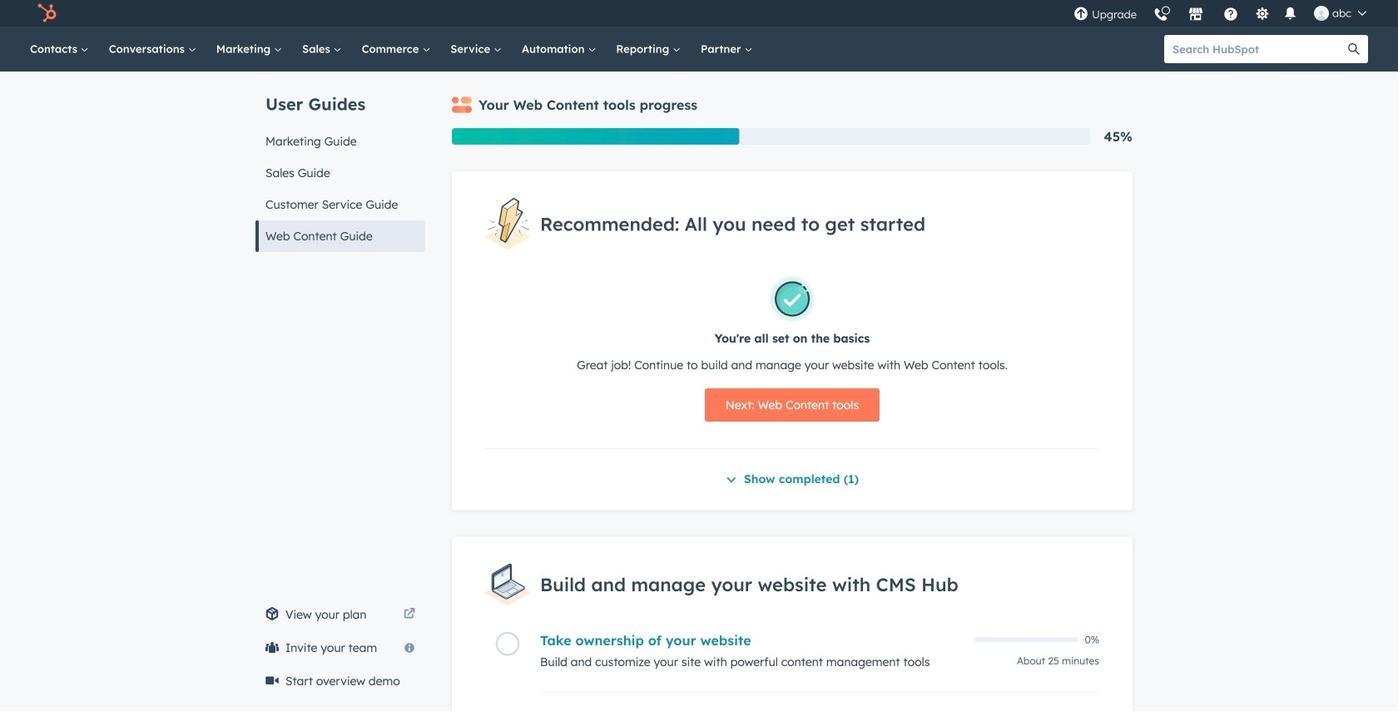Task type: describe. For each thing, give the bounding box(es) containing it.
user guides element
[[256, 72, 426, 252]]

Search HubSpot search field
[[1165, 35, 1341, 63]]

link opens in a new window image
[[404, 605, 416, 625]]



Task type: vqa. For each thing, say whether or not it's contained in the screenshot.
the right Press to sort. image
no



Task type: locate. For each thing, give the bounding box(es) containing it.
menu
[[1066, 0, 1379, 27]]

link opens in a new window image
[[404, 610, 416, 621]]

gary orlando image
[[1315, 6, 1330, 21]]

marketplaces image
[[1189, 7, 1204, 22]]

progress bar
[[452, 128, 740, 145]]



